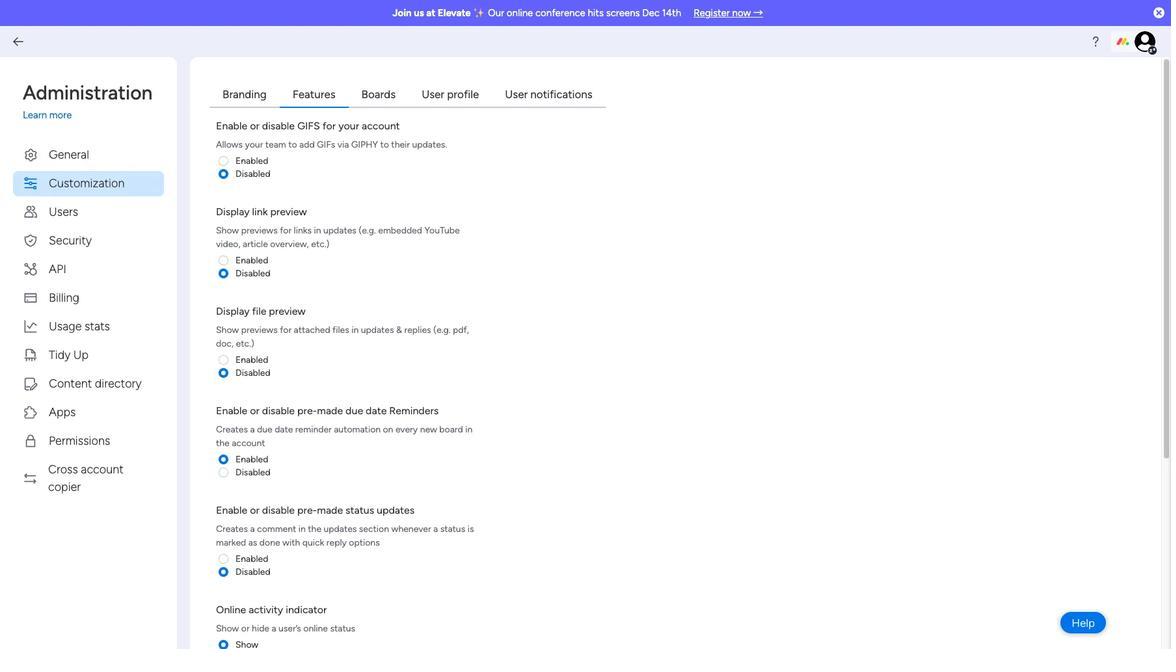 Task type: describe. For each thing, give the bounding box(es) containing it.
register
[[694, 7, 730, 19]]

on
[[383, 424, 393, 435]]

billing
[[49, 291, 79, 305]]

usage
[[49, 319, 82, 334]]

users
[[49, 205, 78, 219]]

is
[[468, 524, 474, 535]]

content directory button
[[13, 371, 164, 397]]

made for due
[[317, 404, 343, 417]]

administration
[[23, 81, 153, 105]]

disabled for enable or disable pre-made status updates
[[236, 567, 271, 578]]

display file preview
[[216, 305, 306, 317]]

or for enable or disable pre-made status updates
[[250, 504, 260, 516]]

0 horizontal spatial your
[[245, 139, 263, 150]]

disable for enable or disable pre-made status updates
[[262, 504, 295, 516]]

elevate
[[438, 7, 471, 19]]

account inside creates a due date reminder automation on every new board in the account
[[232, 438, 265, 449]]

their
[[391, 139, 410, 150]]

team
[[265, 139, 286, 150]]

stats
[[85, 319, 110, 334]]

due inside creates a due date reminder automation on every new board in the account
[[257, 424, 273, 435]]

video,
[[216, 239, 241, 250]]

embedded
[[378, 225, 422, 236]]

a right the hide
[[272, 623, 276, 634]]

reply
[[327, 537, 347, 548]]

screens
[[606, 7, 640, 19]]

cross account copier button
[[13, 457, 164, 500]]

the inside creates a comment in the updates section whenever a status is marked as done with quick reply options
[[308, 524, 322, 535]]

enabled for enable or disable pre-made due date reminders
[[236, 454, 268, 465]]

14th
[[662, 7, 681, 19]]

done
[[260, 537, 280, 548]]

branding
[[223, 88, 267, 101]]

enable for enable or disable gifs for your account
[[216, 119, 247, 132]]

enable or disable gifs for your account
[[216, 119, 400, 132]]

→
[[754, 7, 763, 19]]

help image
[[1089, 35, 1102, 48]]

apps button
[[13, 400, 164, 425]]

disabled for enable or disable gifs for your account
[[236, 168, 271, 179]]

new
[[420, 424, 437, 435]]

enable for enable or disable pre-made status updates
[[216, 504, 247, 516]]

enabled for enable or disable gifs for your account
[[236, 155, 268, 166]]

boards link
[[349, 83, 409, 108]]

disabled for display link preview
[[236, 268, 271, 279]]

date inside creates a due date reminder automation on every new board in the account
[[275, 424, 293, 435]]

enabled for enable or disable pre-made status updates
[[236, 554, 268, 565]]

notifications
[[531, 88, 593, 101]]

allows your team to add gifs via giphy to their updates.
[[216, 139, 447, 150]]

creates for enable or disable pre-made due date reminders
[[216, 424, 248, 435]]

disabled for display file preview
[[236, 367, 271, 378]]

copier
[[48, 480, 81, 494]]

in inside creates a due date reminder automation on every new board in the account
[[465, 424, 473, 435]]

disable for enable or disable gifs for your account
[[262, 119, 295, 132]]

content
[[49, 377, 92, 391]]

show or hide a user's online status
[[216, 623, 355, 634]]

account inside cross account copier
[[81, 462, 124, 477]]

show previews for links in updates (e.g. embedded youtube video, article overview, etc.)
[[216, 225, 460, 250]]

help button
[[1061, 612, 1106, 634]]

via
[[338, 139, 349, 150]]

gifs
[[317, 139, 335, 150]]

conference
[[536, 7, 586, 19]]

more
[[49, 109, 72, 121]]

register now →
[[694, 7, 763, 19]]

boards
[[362, 88, 396, 101]]

updates up "whenever"
[[377, 504, 415, 516]]

tidy
[[49, 348, 70, 362]]

&
[[396, 324, 402, 335]]

branding link
[[210, 83, 280, 108]]

0 vertical spatial account
[[362, 119, 400, 132]]

previews for link
[[241, 225, 278, 236]]

in inside show previews for links in updates (e.g. embedded youtube video, article overview, etc.)
[[314, 225, 321, 236]]

allows
[[216, 139, 243, 150]]

2 to from the left
[[380, 139, 389, 150]]

updates.
[[412, 139, 447, 150]]

comment
[[257, 524, 296, 535]]

cross account copier
[[48, 462, 124, 494]]

every
[[396, 424, 418, 435]]

show for display link preview
[[216, 225, 239, 236]]

tidy up
[[49, 348, 89, 362]]

administration learn more
[[23, 81, 153, 121]]

0 vertical spatial your
[[339, 119, 359, 132]]

youtube
[[425, 225, 460, 236]]

for for display file preview
[[280, 324, 292, 335]]

etc.) for display link preview
[[311, 239, 330, 250]]

display for display link preview
[[216, 205, 250, 218]]

(e.g. inside show previews for attached files in updates & replies (e.g. pdf, doc, etc.)
[[433, 324, 451, 335]]

automation
[[334, 424, 381, 435]]

enable for enable or disable pre-made due date reminders
[[216, 404, 247, 417]]

updates inside creates a comment in the updates section whenever a status is marked as done with quick reply options
[[324, 524, 357, 535]]

register now → link
[[694, 7, 763, 19]]

made for status
[[317, 504, 343, 516]]

content directory
[[49, 377, 142, 391]]

as
[[248, 537, 257, 548]]

previews for file
[[241, 324, 278, 335]]

overview,
[[270, 239, 309, 250]]

enabled for display file preview
[[236, 354, 268, 365]]

user profile
[[422, 88, 479, 101]]

pre- for due
[[297, 404, 317, 417]]

enabled for display link preview
[[236, 255, 268, 266]]

join
[[393, 7, 412, 19]]

file
[[252, 305, 266, 317]]

enable or disable pre-made due date reminders
[[216, 404, 439, 417]]

profile
[[447, 88, 479, 101]]

1 horizontal spatial date
[[366, 404, 387, 417]]

users button
[[13, 199, 164, 225]]

in inside creates a comment in the updates section whenever a status is marked as done with quick reply options
[[299, 524, 306, 535]]

article
[[243, 239, 268, 250]]

pre- for status
[[297, 504, 317, 516]]

disabled for enable or disable pre-made due date reminders
[[236, 467, 271, 478]]

a right "whenever"
[[433, 524, 438, 535]]

user notifications
[[505, 88, 593, 101]]

features
[[293, 88, 336, 101]]

at
[[426, 7, 436, 19]]



Task type: locate. For each thing, give the bounding box(es) containing it.
5 enabled from the top
[[236, 554, 268, 565]]

0 horizontal spatial date
[[275, 424, 293, 435]]

disabled down as at the bottom left of page
[[236, 567, 271, 578]]

3 enabled from the top
[[236, 354, 268, 365]]

updates right links at the left top of the page
[[323, 225, 357, 236]]

2 creates from the top
[[216, 524, 248, 535]]

user for user profile
[[422, 88, 445, 101]]

in right board
[[465, 424, 473, 435]]

security
[[49, 233, 92, 248]]

2 vertical spatial disable
[[262, 504, 295, 516]]

activity
[[249, 604, 283, 616]]

0 vertical spatial preview
[[270, 205, 307, 218]]

0 vertical spatial previews
[[241, 225, 278, 236]]

learn
[[23, 109, 47, 121]]

gifs
[[297, 119, 320, 132]]

to left their
[[380, 139, 389, 150]]

disabled up comment
[[236, 467, 271, 478]]

quick
[[303, 537, 324, 548]]

or for enable or disable pre-made due date reminders
[[250, 404, 260, 417]]

general
[[49, 147, 89, 162]]

1 vertical spatial for
[[280, 225, 292, 236]]

display left 'link' at the top of page
[[216, 205, 250, 218]]

1 vertical spatial etc.)
[[236, 338, 254, 349]]

back to workspace image
[[12, 35, 25, 48]]

our
[[488, 7, 504, 19]]

show up the doc, at the left bottom of the page
[[216, 324, 239, 335]]

1 vertical spatial account
[[232, 438, 265, 449]]

in up with
[[299, 524, 306, 535]]

general button
[[13, 142, 164, 168]]

api button
[[13, 257, 164, 282]]

(e.g. left pdf,
[[433, 324, 451, 335]]

1 vertical spatial (e.g.
[[433, 324, 451, 335]]

1 horizontal spatial account
[[232, 438, 265, 449]]

with
[[282, 537, 300, 548]]

updates inside show previews for links in updates (e.g. embedded youtube video, article overview, etc.)
[[323, 225, 357, 236]]

2 disabled from the top
[[236, 268, 271, 279]]

0 vertical spatial date
[[366, 404, 387, 417]]

0 vertical spatial for
[[323, 119, 336, 132]]

made
[[317, 404, 343, 417], [317, 504, 343, 516]]

1 vertical spatial pre-
[[297, 504, 317, 516]]

reminders
[[389, 404, 439, 417]]

your
[[339, 119, 359, 132], [245, 139, 263, 150]]

show down online
[[216, 623, 239, 634]]

creates inside creates a due date reminder automation on every new board in the account
[[216, 424, 248, 435]]

1 horizontal spatial to
[[380, 139, 389, 150]]

0 horizontal spatial (e.g.
[[359, 225, 376, 236]]

api
[[49, 262, 66, 276]]

online
[[507, 7, 533, 19], [303, 623, 328, 634]]

cross
[[48, 462, 78, 477]]

show up the video,
[[216, 225, 239, 236]]

due
[[346, 404, 363, 417], [257, 424, 273, 435]]

date
[[366, 404, 387, 417], [275, 424, 293, 435]]

2 vertical spatial status
[[330, 623, 355, 634]]

online right our
[[507, 7, 533, 19]]

1 enabled from the top
[[236, 155, 268, 166]]

customization
[[49, 176, 125, 190]]

link
[[252, 205, 268, 218]]

permissions
[[49, 434, 110, 448]]

pre- up reminder on the bottom
[[297, 404, 317, 417]]

1 vertical spatial previews
[[241, 324, 278, 335]]

1 vertical spatial enable
[[216, 404, 247, 417]]

due up automation
[[346, 404, 363, 417]]

user for user notifications
[[505, 88, 528, 101]]

2 previews from the top
[[241, 324, 278, 335]]

your left team
[[245, 139, 263, 150]]

a left reminder on the bottom
[[250, 424, 255, 435]]

1 disable from the top
[[262, 119, 295, 132]]

1 vertical spatial made
[[317, 504, 343, 516]]

for left attached
[[280, 324, 292, 335]]

user left profile
[[422, 88, 445, 101]]

online activity indicator
[[216, 604, 327, 616]]

0 vertical spatial pre-
[[297, 404, 317, 417]]

preview for display file preview
[[269, 305, 306, 317]]

options
[[349, 537, 380, 548]]

status left "is" on the bottom left of page
[[440, 524, 465, 535]]

creates inside creates a comment in the updates section whenever a status is marked as done with quick reply options
[[216, 524, 248, 535]]

directory
[[95, 377, 142, 391]]

0 horizontal spatial due
[[257, 424, 273, 435]]

usage stats button
[[13, 314, 164, 339]]

1 horizontal spatial your
[[339, 119, 359, 132]]

4 enabled from the top
[[236, 454, 268, 465]]

1 horizontal spatial due
[[346, 404, 363, 417]]

0 vertical spatial etc.)
[[311, 239, 330, 250]]

previews down file
[[241, 324, 278, 335]]

in right links at the left top of the page
[[314, 225, 321, 236]]

to
[[288, 139, 297, 150], [380, 139, 389, 150]]

2 show from the top
[[216, 324, 239, 335]]

in
[[314, 225, 321, 236], [352, 324, 359, 335], [465, 424, 473, 435], [299, 524, 306, 535]]

2 made from the top
[[317, 504, 343, 516]]

a up as at the bottom left of page
[[250, 524, 255, 535]]

disabled down team
[[236, 168, 271, 179]]

doc,
[[216, 338, 234, 349]]

board
[[440, 424, 463, 435]]

date up on
[[366, 404, 387, 417]]

status up section
[[346, 504, 374, 516]]

user left notifications
[[505, 88, 528, 101]]

in right files
[[352, 324, 359, 335]]

made up reminder on the bottom
[[317, 404, 343, 417]]

user notifications link
[[492, 83, 606, 108]]

show inside show previews for links in updates (e.g. embedded youtube video, article overview, etc.)
[[216, 225, 239, 236]]

1 horizontal spatial etc.)
[[311, 239, 330, 250]]

0 horizontal spatial user
[[422, 88, 445, 101]]

1 vertical spatial date
[[275, 424, 293, 435]]

display for display file preview
[[216, 305, 250, 317]]

etc.) inside show previews for links in updates (e.g. embedded youtube video, article overview, etc.)
[[311, 239, 330, 250]]

(e.g. left embedded
[[359, 225, 376, 236]]

0 horizontal spatial to
[[288, 139, 297, 150]]

online down the indicator at the left bottom of the page
[[303, 623, 328, 634]]

1 vertical spatial your
[[245, 139, 263, 150]]

previews
[[241, 225, 278, 236], [241, 324, 278, 335]]

to left add
[[288, 139, 297, 150]]

1 disabled from the top
[[236, 168, 271, 179]]

marked
[[216, 537, 246, 548]]

3 show from the top
[[216, 623, 239, 634]]

5 disabled from the top
[[236, 567, 271, 578]]

attached
[[294, 324, 330, 335]]

pre-
[[297, 404, 317, 417], [297, 504, 317, 516]]

1 display from the top
[[216, 205, 250, 218]]

0 vertical spatial the
[[216, 438, 230, 449]]

2 vertical spatial for
[[280, 324, 292, 335]]

creates
[[216, 424, 248, 435], [216, 524, 248, 535]]

previews up article
[[241, 225, 278, 236]]

1 vertical spatial due
[[257, 424, 273, 435]]

1 vertical spatial preview
[[269, 305, 306, 317]]

usage stats
[[49, 319, 110, 334]]

✨
[[473, 7, 486, 19]]

enable or disable pre-made status updates
[[216, 504, 415, 516]]

enabled
[[236, 155, 268, 166], [236, 255, 268, 266], [236, 354, 268, 365], [236, 454, 268, 465], [236, 554, 268, 565]]

0 vertical spatial enable
[[216, 119, 247, 132]]

updates left &
[[361, 324, 394, 335]]

for up the "overview,"
[[280, 225, 292, 236]]

(e.g. inside show previews for links in updates (e.g. embedded youtube video, article overview, etc.)
[[359, 225, 376, 236]]

etc.) down links at the left top of the page
[[311, 239, 330, 250]]

0 horizontal spatial the
[[216, 438, 230, 449]]

jacob simon image
[[1135, 31, 1156, 52]]

indicator
[[286, 604, 327, 616]]

0 horizontal spatial online
[[303, 623, 328, 634]]

1 horizontal spatial user
[[505, 88, 528, 101]]

2 display from the top
[[216, 305, 250, 317]]

0 vertical spatial creates
[[216, 424, 248, 435]]

3 disable from the top
[[262, 504, 295, 516]]

1 horizontal spatial the
[[308, 524, 322, 535]]

1 previews from the top
[[241, 225, 278, 236]]

updates up the reply
[[324, 524, 357, 535]]

for up allows your team to add gifs via giphy to their updates.
[[323, 119, 336, 132]]

2 horizontal spatial account
[[362, 119, 400, 132]]

0 vertical spatial online
[[507, 7, 533, 19]]

etc.) for display file preview
[[236, 338, 254, 349]]

creates a comment in the updates section whenever a status is marked as done with quick reply options
[[216, 524, 474, 548]]

2 user from the left
[[505, 88, 528, 101]]

3 enable from the top
[[216, 504, 247, 516]]

creates for enable or disable pre-made status updates
[[216, 524, 248, 535]]

date left reminder on the bottom
[[275, 424, 293, 435]]

made up creates a comment in the updates section whenever a status is marked as done with quick reply options
[[317, 504, 343, 516]]

1 vertical spatial status
[[440, 524, 465, 535]]

1 vertical spatial show
[[216, 324, 239, 335]]

0 horizontal spatial account
[[81, 462, 124, 477]]

tidy up button
[[13, 343, 164, 368]]

preview right file
[[269, 305, 306, 317]]

preview for display link preview
[[270, 205, 307, 218]]

security button
[[13, 228, 164, 253]]

due left reminder on the bottom
[[257, 424, 273, 435]]

2 enabled from the top
[[236, 255, 268, 266]]

up
[[73, 348, 89, 362]]

previews inside show previews for links in updates (e.g. embedded youtube video, article overview, etc.)
[[241, 225, 278, 236]]

dec
[[643, 7, 660, 19]]

2 vertical spatial enable
[[216, 504, 247, 516]]

display left file
[[216, 305, 250, 317]]

show for online activity indicator
[[216, 623, 239, 634]]

updates
[[323, 225, 357, 236], [361, 324, 394, 335], [377, 504, 415, 516], [324, 524, 357, 535]]

learn more link
[[23, 108, 164, 123]]

your up via
[[339, 119, 359, 132]]

user's
[[279, 623, 301, 634]]

1 vertical spatial creates
[[216, 524, 248, 535]]

status right user's
[[330, 623, 355, 634]]

disable for enable or disable pre-made due date reminders
[[262, 404, 295, 417]]

status inside creates a comment in the updates section whenever a status is marked as done with quick reply options
[[440, 524, 465, 535]]

the inside creates a due date reminder automation on every new board in the account
[[216, 438, 230, 449]]

1 pre- from the top
[[297, 404, 317, 417]]

online
[[216, 604, 246, 616]]

etc.) inside show previews for attached files in updates & replies (e.g. pdf, doc, etc.)
[[236, 338, 254, 349]]

preview up links at the left top of the page
[[270, 205, 307, 218]]

1 vertical spatial online
[[303, 623, 328, 634]]

0 vertical spatial display
[[216, 205, 250, 218]]

help
[[1072, 617, 1095, 630]]

display
[[216, 205, 250, 218], [216, 305, 250, 317]]

in inside show previews for attached files in updates & replies (e.g. pdf, doc, etc.)
[[352, 324, 359, 335]]

1 horizontal spatial (e.g.
[[433, 324, 451, 335]]

show previews for attached files in updates & replies (e.g. pdf, doc, etc.)
[[216, 324, 469, 349]]

4 disabled from the top
[[236, 467, 271, 478]]

show inside show previews for attached files in updates & replies (e.g. pdf, doc, etc.)
[[216, 324, 239, 335]]

etc.) right the doc, at the left bottom of the page
[[236, 338, 254, 349]]

whenever
[[391, 524, 431, 535]]

display link preview
[[216, 205, 307, 218]]

0 vertical spatial disable
[[262, 119, 295, 132]]

2 enable from the top
[[216, 404, 247, 417]]

us
[[414, 7, 424, 19]]

2 disable from the top
[[262, 404, 295, 417]]

1 to from the left
[[288, 139, 297, 150]]

a inside creates a due date reminder automation on every new board in the account
[[250, 424, 255, 435]]

0 horizontal spatial etc.)
[[236, 338, 254, 349]]

hits
[[588, 7, 604, 19]]

previews inside show previews for attached files in updates & replies (e.g. pdf, doc, etc.)
[[241, 324, 278, 335]]

0 vertical spatial (e.g.
[[359, 225, 376, 236]]

for inside show previews for attached files in updates & replies (e.g. pdf, doc, etc.)
[[280, 324, 292, 335]]

0 vertical spatial made
[[317, 404, 343, 417]]

apps
[[49, 405, 76, 419]]

show for display file preview
[[216, 324, 239, 335]]

or for enable or disable gifs for your account
[[250, 119, 260, 132]]

disabled down article
[[236, 268, 271, 279]]

1 horizontal spatial online
[[507, 7, 533, 19]]

1 vertical spatial disable
[[262, 404, 295, 417]]

2 vertical spatial show
[[216, 623, 239, 634]]

(e.g.
[[359, 225, 376, 236], [433, 324, 451, 335]]

or for show or hide a user's online status
[[241, 623, 250, 634]]

enable
[[216, 119, 247, 132], [216, 404, 247, 417], [216, 504, 247, 516]]

for inside show previews for links in updates (e.g. embedded youtube video, article overview, etc.)
[[280, 225, 292, 236]]

show
[[216, 225, 239, 236], [216, 324, 239, 335], [216, 623, 239, 634]]

customization button
[[13, 171, 164, 196]]

reminder
[[295, 424, 332, 435]]

updates inside show previews for attached files in updates & replies (e.g. pdf, doc, etc.)
[[361, 324, 394, 335]]

1 vertical spatial the
[[308, 524, 322, 535]]

1 vertical spatial display
[[216, 305, 250, 317]]

pre- up quick
[[297, 504, 317, 516]]

1 show from the top
[[216, 225, 239, 236]]

creates a due date reminder automation on every new board in the account
[[216, 424, 473, 449]]

for for display link preview
[[280, 225, 292, 236]]

1 creates from the top
[[216, 424, 248, 435]]

0 vertical spatial status
[[346, 504, 374, 516]]

hide
[[252, 623, 269, 634]]

disabled down file
[[236, 367, 271, 378]]

1 user from the left
[[422, 88, 445, 101]]

2 vertical spatial account
[[81, 462, 124, 477]]

3 disabled from the top
[[236, 367, 271, 378]]

1 enable from the top
[[216, 119, 247, 132]]

0 vertical spatial show
[[216, 225, 239, 236]]

1 made from the top
[[317, 404, 343, 417]]

section
[[359, 524, 389, 535]]

2 pre- from the top
[[297, 504, 317, 516]]

features link
[[280, 83, 349, 108]]

0 vertical spatial due
[[346, 404, 363, 417]]

giphy
[[351, 139, 378, 150]]

account
[[362, 119, 400, 132], [232, 438, 265, 449], [81, 462, 124, 477]]



Task type: vqa. For each thing, say whether or not it's contained in the screenshot.
first disabled from the bottom of the page
yes



